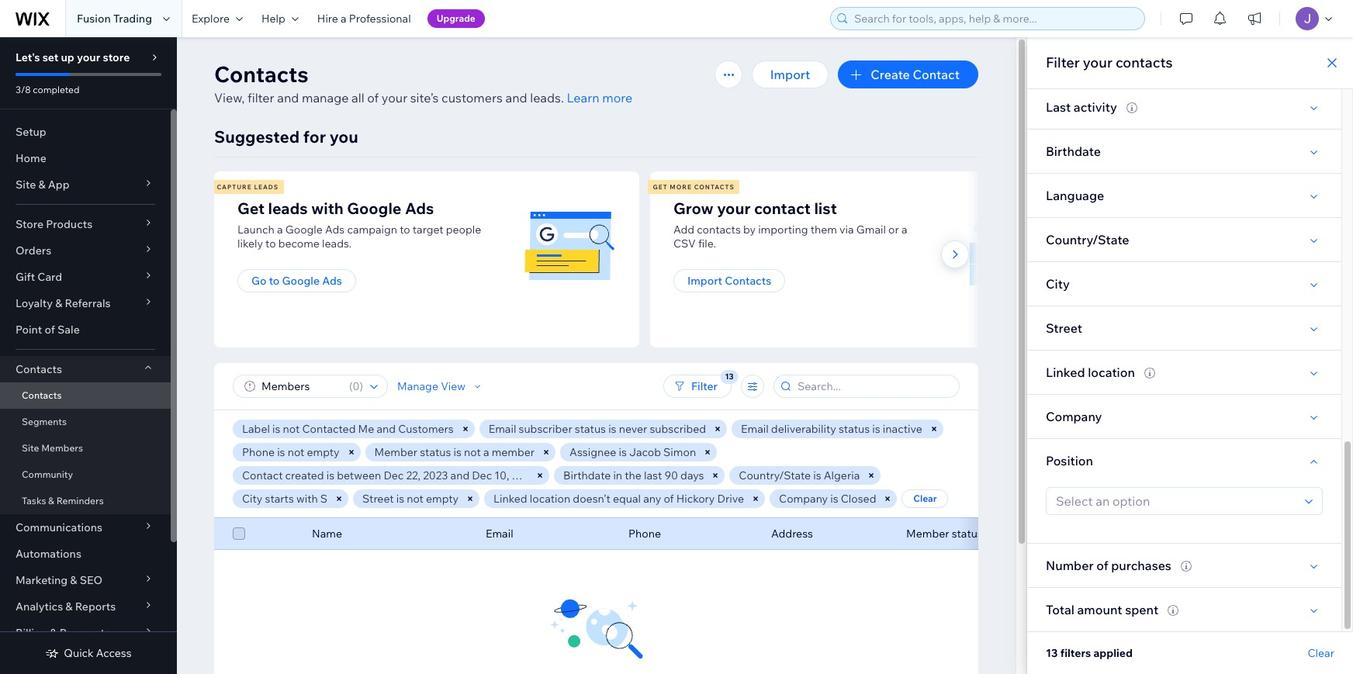 Task type: vqa. For each thing, say whether or not it's contained in the screenshot.
ways within the Traffic Learn how people find your site and discover ways to grow your audience.
no



Task type: locate. For each thing, give the bounding box(es) containing it.
the
[[625, 469, 642, 483]]

clear button
[[902, 490, 949, 508], [1308, 647, 1335, 661]]

country/state up drive
[[739, 469, 811, 483]]

activity
[[1074, 99, 1118, 115]]

ads inside button
[[322, 274, 342, 288]]

1 vertical spatial country/state
[[739, 469, 811, 483]]

0 vertical spatial clear button
[[902, 490, 949, 508]]

professional
[[349, 12, 411, 26]]

tasks
[[22, 495, 46, 507]]

1 horizontal spatial dec
[[472, 469, 492, 483]]

empty down contacted
[[307, 446, 340, 460]]

0
[[353, 380, 360, 394]]

& inside dropdown button
[[55, 297, 62, 310]]

1 vertical spatial import
[[688, 274, 723, 288]]

of right "number"
[[1097, 558, 1109, 574]]

contacts inside grow your contact list add contacts by importing them via gmail or a csv file.
[[697, 223, 741, 237]]

upgrade button
[[427, 9, 485, 28]]

number
[[1046, 558, 1094, 574]]

is right label
[[273, 422, 281, 436]]

not
[[283, 422, 300, 436], [288, 446, 305, 460], [464, 446, 481, 460], [407, 492, 424, 506]]

with inside get leads with google ads launch a google ads campaign to target people likely to become leads.
[[311, 199, 344, 218]]

importing
[[758, 223, 808, 237]]

is left never in the left of the page
[[609, 422, 617, 436]]

products
[[46, 217, 93, 231]]

google inside button
[[282, 274, 320, 288]]

1 vertical spatial phone
[[629, 527, 661, 541]]

filter your contacts
[[1046, 54, 1173, 71]]

them
[[811, 223, 837, 237]]

0 horizontal spatial filter
[[692, 380, 718, 394]]

or
[[889, 223, 899, 237]]

1 vertical spatial leads.
[[322, 237, 352, 251]]

street for street is not empty
[[363, 492, 394, 506]]

1 vertical spatial linked
[[494, 492, 528, 506]]

is left inactive at the right bottom of page
[[873, 422, 881, 436]]

0 vertical spatial contacts
[[1116, 54, 1173, 71]]

company down country/state is algeria
[[779, 492, 828, 506]]

0 vertical spatial contact
[[913, 67, 960, 82]]

phone for phone is not empty
[[242, 446, 275, 460]]

country/state down language on the top
[[1046, 232, 1130, 248]]

a inside get leads with google ads launch a google ads campaign to target people likely to become leads.
[[277, 223, 283, 237]]

not up the created
[[288, 446, 305, 460]]

site & app button
[[0, 172, 171, 198]]

is left closed
[[831, 492, 839, 506]]

1 vertical spatial city
[[242, 492, 263, 506]]

1 2023 from the left
[[423, 469, 448, 483]]

birthdate in the last 90 days
[[564, 469, 704, 483]]

& right tasks
[[48, 495, 54, 507]]

site inside dropdown button
[[16, 178, 36, 192]]

1 vertical spatial location
[[530, 492, 571, 506]]

birthdate for birthdate
[[1046, 144, 1101, 159]]

1 vertical spatial with
[[296, 492, 318, 506]]

add
[[674, 223, 695, 237]]

0 horizontal spatial city
[[242, 492, 263, 506]]

community
[[22, 469, 73, 480]]

marketing
[[16, 574, 68, 588]]

birthdate up language on the top
[[1046, 144, 1101, 159]]

equal
[[613, 492, 641, 506]]

algeria
[[824, 469, 860, 483]]

leads. inside contacts view, filter and manage all of your site's customers and leads. learn more
[[530, 90, 564, 106]]

assignee
[[570, 446, 617, 460]]

contacts up activity
[[1116, 54, 1173, 71]]

trading
[[113, 12, 152, 26]]

help button
[[252, 0, 308, 37]]

target
[[413, 223, 444, 237]]

0 horizontal spatial phone
[[242, 446, 275, 460]]

1 horizontal spatial 2023
[[512, 469, 537, 483]]

2 vertical spatial ads
[[322, 274, 342, 288]]

gift card
[[16, 270, 62, 284]]

import contacts button
[[674, 269, 786, 293]]

of inside sidebar element
[[45, 323, 55, 337]]

with left s
[[296, 492, 318, 506]]

ads left campaign
[[325, 223, 345, 237]]

1 vertical spatial contact
[[242, 469, 283, 483]]

birthdate up doesn't
[[564, 469, 611, 483]]

to right likely
[[266, 237, 276, 251]]

2023 right 10,
[[512, 469, 537, 483]]

0 vertical spatial location
[[1088, 365, 1136, 380]]

street is not empty
[[363, 492, 459, 506]]

0 vertical spatial member
[[375, 446, 418, 460]]

0 horizontal spatial country/state
[[739, 469, 811, 483]]

a left member
[[483, 446, 489, 460]]

of right any
[[664, 492, 674, 506]]

created
[[285, 469, 324, 483]]

1 horizontal spatial filter
[[1046, 54, 1080, 71]]

1 horizontal spatial import
[[771, 67, 811, 82]]

filter up the subscribed
[[692, 380, 718, 394]]

referrals
[[65, 297, 111, 310]]

and right filter
[[277, 90, 299, 106]]

reminders
[[56, 495, 104, 507]]

empty
[[307, 446, 340, 460], [426, 492, 459, 506]]

your inside grow your contact list add contacts by importing them via gmail or a csv file.
[[717, 199, 751, 218]]

google up campaign
[[347, 199, 402, 218]]

your left site's
[[382, 90, 408, 106]]

0 vertical spatial linked
[[1046, 365, 1086, 380]]

store
[[103, 50, 130, 64]]

automations
[[16, 547, 81, 561]]

filter for filter
[[692, 380, 718, 394]]

& right loyalty
[[55, 297, 62, 310]]

contact inside button
[[913, 67, 960, 82]]

0 vertical spatial filter
[[1046, 54, 1080, 71]]

leads. right become
[[322, 237, 352, 251]]

0 vertical spatial leads.
[[530, 90, 564, 106]]

& for loyalty
[[55, 297, 62, 310]]

2 vertical spatial google
[[282, 274, 320, 288]]

email deliverability status is inactive
[[741, 422, 923, 436]]

list
[[212, 172, 1082, 348]]

with for google
[[311, 199, 344, 218]]

to right go
[[269, 274, 280, 288]]

google down become
[[282, 274, 320, 288]]

not for label is not contacted me and customers
[[283, 422, 300, 436]]

filter
[[1046, 54, 1080, 71], [692, 380, 718, 394]]

a down leads
[[277, 223, 283, 237]]

fusion trading
[[77, 12, 152, 26]]

& left "seo"
[[70, 574, 77, 588]]

1 horizontal spatial location
[[1088, 365, 1136, 380]]

me
[[358, 422, 374, 436]]

contact up starts
[[242, 469, 283, 483]]

2 dec from the left
[[472, 469, 492, 483]]

last
[[1046, 99, 1071, 115]]

1 vertical spatial street
[[363, 492, 394, 506]]

is down customers at the bottom left of page
[[454, 446, 462, 460]]

not for street is not empty
[[407, 492, 424, 506]]

community link
[[0, 462, 171, 488]]

contacts down point of sale on the left of the page
[[16, 362, 62, 376]]

0 horizontal spatial company
[[779, 492, 828, 506]]

1 vertical spatial company
[[779, 492, 828, 506]]

total
[[1046, 602, 1075, 618]]

communications button
[[0, 515, 171, 541]]

point of sale
[[16, 323, 80, 337]]

a right the hire at the left top
[[341, 12, 347, 26]]

payments
[[59, 626, 110, 640]]

company up the position
[[1046, 409, 1103, 425]]

upgrade
[[437, 12, 476, 24]]

0 horizontal spatial empty
[[307, 446, 340, 460]]

0 vertical spatial clear
[[914, 493, 937, 505]]

& left reports
[[65, 600, 73, 614]]

view,
[[214, 90, 245, 106]]

go to google ads button
[[238, 269, 356, 293]]

language
[[1046, 188, 1105, 203]]

1 horizontal spatial city
[[1046, 276, 1070, 292]]

get leads with google ads launch a google ads campaign to target people likely to become leads.
[[238, 199, 481, 251]]

go to google ads
[[251, 274, 342, 288]]

None checkbox
[[233, 525, 245, 543]]

1 horizontal spatial member
[[907, 527, 950, 541]]

1 horizontal spatial clear button
[[1308, 647, 1335, 661]]

0 vertical spatial street
[[1046, 321, 1083, 336]]

member
[[375, 446, 418, 460], [907, 527, 950, 541]]

empty down the member status is not a member
[[426, 492, 459, 506]]

0 vertical spatial ads
[[405, 199, 434, 218]]

with right leads
[[311, 199, 344, 218]]

filter inside button
[[692, 380, 718, 394]]

1 horizontal spatial company
[[1046, 409, 1103, 425]]

contacted
[[302, 422, 356, 436]]

list containing get leads with google ads
[[212, 172, 1082, 348]]

phone down label
[[242, 446, 275, 460]]

filter
[[248, 90, 274, 106]]

fusion
[[77, 12, 111, 26]]

is up s
[[327, 469, 335, 483]]

location for linked location
[[1088, 365, 1136, 380]]

& for billing
[[50, 626, 57, 640]]

last activity
[[1046, 99, 1118, 115]]

site down home at left top
[[16, 178, 36, 192]]

email down 10,
[[486, 527, 514, 541]]

0 horizontal spatial location
[[530, 492, 571, 506]]

ads up target
[[405, 199, 434, 218]]

1 vertical spatial empty
[[426, 492, 459, 506]]

0 vertical spatial with
[[311, 199, 344, 218]]

s
[[320, 492, 328, 506]]

0 vertical spatial site
[[16, 178, 36, 192]]

1 dec from the left
[[384, 469, 404, 483]]

never
[[619, 422, 648, 436]]

of left sale at left top
[[45, 323, 55, 337]]

0 vertical spatial country/state
[[1046, 232, 1130, 248]]

let's set up your store
[[16, 50, 130, 64]]

google down leads
[[285, 223, 323, 237]]

store
[[16, 217, 44, 231]]

your inside sidebar element
[[77, 50, 100, 64]]

0 horizontal spatial import
[[688, 274, 723, 288]]

contact right create
[[913, 67, 960, 82]]

1 vertical spatial contacts
[[697, 223, 741, 237]]

gift
[[16, 270, 35, 284]]

grow your contact list add contacts by importing them via gmail or a csv file.
[[674, 199, 908, 251]]

1 vertical spatial site
[[22, 442, 39, 454]]

amount
[[1078, 602, 1123, 618]]

linked
[[1046, 365, 1086, 380], [494, 492, 528, 506]]

street up linked location
[[1046, 321, 1083, 336]]

not up phone is not empty
[[283, 422, 300, 436]]

1 horizontal spatial empty
[[426, 492, 459, 506]]

contacts left 'by'
[[697, 223, 741, 237]]

analytics & reports button
[[0, 594, 171, 620]]

( 0 )
[[349, 380, 363, 394]]

0 horizontal spatial contacts
[[697, 223, 741, 237]]

quick access
[[64, 647, 132, 661]]

0 horizontal spatial dec
[[384, 469, 404, 483]]

import for import
[[771, 67, 811, 82]]

linked location doesn't equal any of hickory drive
[[494, 492, 744, 506]]

1 vertical spatial filter
[[692, 380, 718, 394]]

dec left 10,
[[472, 469, 492, 483]]

1 vertical spatial google
[[285, 223, 323, 237]]

0 horizontal spatial linked
[[494, 492, 528, 506]]

0 horizontal spatial street
[[363, 492, 394, 506]]

contact
[[754, 199, 811, 218]]

0 horizontal spatial leads.
[[322, 237, 352, 251]]

street down contact created is between dec 22, 2023 and dec 10, 2023
[[363, 492, 394, 506]]

setup link
[[0, 119, 171, 145]]

email left deliverability
[[741, 422, 769, 436]]

explore
[[192, 12, 230, 26]]

your right up
[[77, 50, 100, 64]]

dec left 22,
[[384, 469, 404, 483]]

contacts down 'by'
[[725, 274, 772, 288]]

company for company is closed
[[779, 492, 828, 506]]

of right all
[[367, 90, 379, 106]]

email up member
[[489, 422, 516, 436]]

0 horizontal spatial clear button
[[902, 490, 949, 508]]

hire a professional link
[[308, 0, 420, 37]]

1 horizontal spatial contact
[[913, 67, 960, 82]]

0 vertical spatial phone
[[242, 446, 275, 460]]

1 horizontal spatial phone
[[629, 527, 661, 541]]

linked for linked location doesn't equal any of hickory drive
[[494, 492, 528, 506]]

a right or
[[902, 223, 908, 237]]

0 vertical spatial company
[[1046, 409, 1103, 425]]

1 vertical spatial clear button
[[1308, 647, 1335, 661]]

&
[[38, 178, 45, 192], [55, 297, 62, 310], [48, 495, 54, 507], [70, 574, 77, 588], [65, 600, 73, 614], [50, 626, 57, 640]]

contacts up segments
[[22, 390, 62, 401]]

site down segments
[[22, 442, 39, 454]]

1 vertical spatial birthdate
[[564, 469, 611, 483]]

0 vertical spatial city
[[1046, 276, 1070, 292]]

0 vertical spatial import
[[771, 67, 811, 82]]

1 vertical spatial clear
[[1308, 647, 1335, 661]]

& right billing
[[50, 626, 57, 640]]

phone down any
[[629, 527, 661, 541]]

contact
[[913, 67, 960, 82], [242, 469, 283, 483]]

1 horizontal spatial leads.
[[530, 90, 564, 106]]

sidebar element
[[0, 37, 177, 675]]

site members
[[22, 442, 83, 454]]

members
[[41, 442, 83, 454]]

likely
[[238, 237, 263, 251]]

0 horizontal spatial 2023
[[423, 469, 448, 483]]

get
[[653, 183, 668, 191]]

0 horizontal spatial birthdate
[[564, 469, 611, 483]]

& left app
[[38, 178, 45, 192]]

is left jacob
[[619, 446, 627, 460]]

birthdate for birthdate in the last 90 days
[[564, 469, 611, 483]]

starts
[[265, 492, 294, 506]]

0 vertical spatial birthdate
[[1046, 144, 1101, 159]]

filter up last
[[1046, 54, 1080, 71]]

your up 'by'
[[717, 199, 751, 218]]

1 horizontal spatial street
[[1046, 321, 1083, 336]]

1 horizontal spatial birthdate
[[1046, 144, 1101, 159]]

member for member status is not a member
[[375, 446, 418, 460]]

0 horizontal spatial member
[[375, 446, 418, 460]]

0 vertical spatial empty
[[307, 446, 340, 460]]

90
[[665, 469, 678, 483]]

country/state for country/state
[[1046, 232, 1130, 248]]

13
[[1046, 647, 1058, 661]]

loyalty
[[16, 297, 53, 310]]

1 horizontal spatial country/state
[[1046, 232, 1130, 248]]

site members link
[[0, 435, 171, 462]]

ads down get leads with google ads launch a google ads campaign to target people likely to become leads.
[[322, 274, 342, 288]]

tasks & reminders link
[[0, 488, 171, 515]]

1 vertical spatial member
[[907, 527, 950, 541]]

store products
[[16, 217, 93, 231]]

1 horizontal spatial linked
[[1046, 365, 1086, 380]]

city for city
[[1046, 276, 1070, 292]]

& inside popup button
[[50, 626, 57, 640]]

leads. left 'learn' at the top left
[[530, 90, 564, 106]]

not down 22,
[[407, 492, 424, 506]]

1 horizontal spatial clear
[[1308, 647, 1335, 661]]

contacts up filter
[[214, 61, 309, 88]]

& for marketing
[[70, 574, 77, 588]]

2023 right 22,
[[423, 469, 448, 483]]

access
[[96, 647, 132, 661]]



Task type: describe. For each thing, give the bounding box(es) containing it.
your up activity
[[1083, 54, 1113, 71]]

Select an option field
[[1052, 488, 1301, 515]]

customers
[[442, 90, 503, 106]]

let's
[[16, 50, 40, 64]]

leads
[[254, 183, 279, 191]]

segments
[[22, 416, 67, 428]]

email for email subscriber status is never subscribed
[[489, 422, 516, 436]]

site for site members
[[22, 442, 39, 454]]

learn
[[567, 90, 600, 106]]

1 horizontal spatial contacts
[[1116, 54, 1173, 71]]

& for site
[[38, 178, 45, 192]]

leads
[[268, 199, 308, 218]]

member
[[492, 446, 535, 460]]

doesn't
[[573, 492, 611, 506]]

company for company
[[1046, 409, 1103, 425]]

linked for linked location
[[1046, 365, 1086, 380]]

of inside contacts view, filter and manage all of your site's customers and leads. learn more
[[367, 90, 379, 106]]

loyalty & referrals button
[[0, 290, 171, 317]]

site & app
[[16, 178, 70, 192]]

sale
[[57, 323, 80, 337]]

not for phone is not empty
[[288, 446, 305, 460]]

street for street
[[1046, 321, 1083, 336]]

your inside contacts view, filter and manage all of your site's customers and leads. learn more
[[382, 90, 408, 106]]

email subscriber status is never subscribed
[[489, 422, 706, 436]]

filter for filter your contacts
[[1046, 54, 1080, 71]]

via
[[840, 223, 854, 237]]

marketing & seo
[[16, 574, 103, 588]]

quick access button
[[45, 647, 132, 661]]

site for site & app
[[16, 178, 36, 192]]

0 vertical spatial google
[[347, 199, 402, 218]]

contacts inside dropdown button
[[16, 362, 62, 376]]

a inside grow your contact list add contacts by importing them via gmail or a csv file.
[[902, 223, 908, 237]]

empty for street is not empty
[[426, 492, 459, 506]]

city starts with s
[[242, 492, 328, 506]]

is up starts
[[277, 446, 285, 460]]

)
[[360, 380, 363, 394]]

& for tasks
[[48, 495, 54, 507]]

seo
[[80, 574, 103, 588]]

(
[[349, 380, 353, 394]]

quick
[[64, 647, 94, 661]]

site's
[[410, 90, 439, 106]]

app
[[48, 178, 70, 192]]

gift card button
[[0, 264, 171, 290]]

contacts
[[694, 183, 735, 191]]

label is not contacted me and customers
[[242, 422, 454, 436]]

1 vertical spatial ads
[[325, 223, 345, 237]]

manage
[[397, 380, 439, 394]]

setup
[[16, 125, 46, 139]]

more
[[670, 183, 692, 191]]

contacts link
[[0, 383, 171, 409]]

subscriber
[[519, 422, 573, 436]]

and right me
[[377, 422, 396, 436]]

filters
[[1061, 647, 1092, 661]]

0 horizontal spatial contact
[[242, 469, 283, 483]]

capture
[[217, 183, 252, 191]]

create contact button
[[839, 61, 979, 88]]

billing & payments
[[16, 626, 110, 640]]

contacts inside button
[[725, 274, 772, 288]]

to left target
[[400, 223, 410, 237]]

22,
[[406, 469, 421, 483]]

position
[[1046, 453, 1094, 469]]

to inside button
[[269, 274, 280, 288]]

address
[[772, 527, 813, 541]]

get
[[238, 199, 265, 218]]

create
[[871, 67, 910, 82]]

import for import contacts
[[688, 274, 723, 288]]

hire
[[317, 12, 338, 26]]

suggested for you
[[214, 127, 358, 147]]

leads. inside get leads with google ads launch a google ads campaign to target people likely to become leads.
[[322, 237, 352, 251]]

card
[[37, 270, 62, 284]]

any
[[644, 492, 662, 506]]

become
[[278, 237, 320, 251]]

contacts button
[[0, 356, 171, 383]]

closed
[[841, 492, 877, 506]]

country/state for country/state is algeria
[[739, 469, 811, 483]]

import button
[[752, 61, 829, 88]]

location for linked location doesn't equal any of hickory drive
[[530, 492, 571, 506]]

csv
[[674, 237, 696, 251]]

and down the member status is not a member
[[451, 469, 470, 483]]

is left algeria
[[814, 469, 822, 483]]

city for city starts with s
[[242, 492, 263, 506]]

is down contact created is between dec 22, 2023 and dec 10, 2023
[[396, 492, 404, 506]]

by
[[744, 223, 756, 237]]

and right customers
[[506, 90, 528, 106]]

Search for tools, apps, help & more... field
[[850, 8, 1140, 29]]

Unsaved view field
[[257, 376, 345, 397]]

marketing & seo button
[[0, 567, 171, 594]]

filter button
[[664, 375, 732, 398]]

home
[[16, 151, 46, 165]]

orders button
[[0, 238, 171, 264]]

purchases
[[1112, 558, 1172, 574]]

view
[[441, 380, 466, 394]]

file.
[[699, 237, 716, 251]]

capture leads
[[217, 183, 279, 191]]

customers
[[398, 422, 454, 436]]

learn more button
[[567, 88, 633, 107]]

& for analytics
[[65, 600, 73, 614]]

email for email deliverability status is inactive
[[741, 422, 769, 436]]

contacts inside contacts view, filter and manage all of your site's customers and leads. learn more
[[214, 61, 309, 88]]

country/state is algeria
[[739, 469, 860, 483]]

13 filters applied
[[1046, 647, 1133, 661]]

phone for phone
[[629, 527, 661, 541]]

between
[[337, 469, 381, 483]]

2 2023 from the left
[[512, 469, 537, 483]]

analytics & reports
[[16, 600, 116, 614]]

member for member status
[[907, 527, 950, 541]]

simon
[[664, 446, 696, 460]]

total amount spent
[[1046, 602, 1159, 618]]

0 horizontal spatial clear
[[914, 493, 937, 505]]

more
[[603, 90, 633, 106]]

loyalty & referrals
[[16, 297, 111, 310]]

grow
[[674, 199, 714, 218]]

empty for phone is not empty
[[307, 446, 340, 460]]

suggested
[[214, 127, 300, 147]]

campaign
[[347, 223, 397, 237]]

not left member
[[464, 446, 481, 460]]

days
[[681, 469, 704, 483]]

Search... field
[[793, 376, 955, 397]]

get more contacts
[[653, 183, 735, 191]]

with for s
[[296, 492, 318, 506]]



